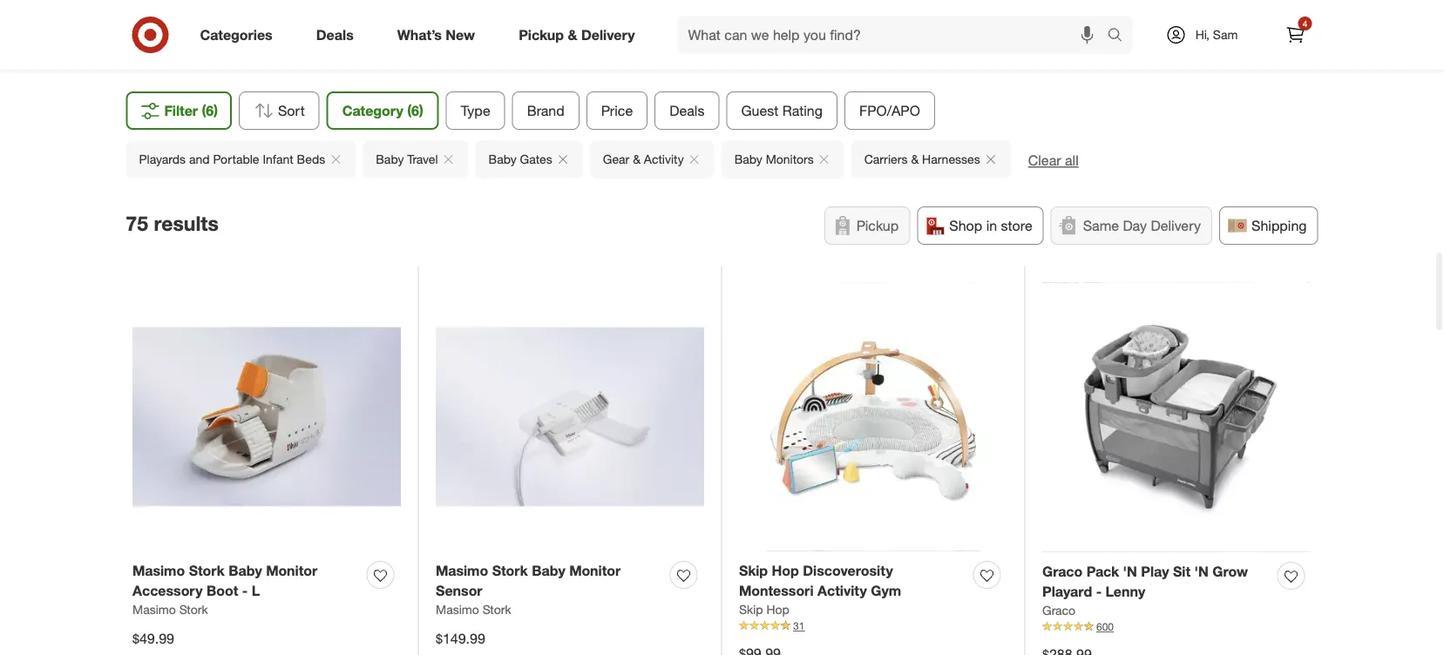 Task type: describe. For each thing, give the bounding box(es) containing it.
sort
[[278, 102, 305, 119]]

600 link
[[1043, 620, 1312, 635]]

& for delivery
[[568, 26, 578, 43]]

delivery for same day delivery
[[1151, 217, 1201, 234]]

75 results
[[126, 212, 219, 236]]

pickup & delivery
[[519, 26, 635, 43]]

pickup button
[[825, 207, 910, 245]]

clear
[[1029, 152, 1062, 169]]

playards
[[139, 152, 186, 167]]

same day delivery button
[[1051, 207, 1213, 245]]

in
[[987, 217, 997, 234]]

categories
[[200, 26, 273, 43]]

baby for baby monitors
[[735, 152, 763, 167]]

masimo stork baby monitor accessory boot - l link
[[133, 562, 360, 601]]

filter (6) button
[[126, 92, 232, 130]]

graco pack 'n play sit 'n grow playard - lenny
[[1043, 564, 1248, 601]]

boot
[[207, 583, 238, 600]]

deals for deals link
[[316, 26, 354, 43]]

sort button
[[239, 92, 320, 130]]

skip hop
[[739, 602, 790, 618]]

fpo/apo
[[860, 102, 920, 119]]

type
[[461, 102, 491, 119]]

shop
[[950, 217, 983, 234]]

skip hop discoverosity montessori activity gym
[[739, 563, 902, 600]]

same day delivery
[[1083, 217, 1201, 234]]

activity inside skip hop discoverosity montessori activity gym
[[818, 583, 867, 600]]

l
[[252, 583, 260, 600]]

all
[[1065, 152, 1079, 169]]

deals button
[[655, 92, 720, 130]]

- inside graco pack 'n play sit 'n grow playard - lenny
[[1096, 584, 1102, 601]]

category (6)
[[342, 102, 423, 119]]

deals for the "deals" button
[[670, 102, 705, 119]]

masimo stork baby monitor sensor
[[436, 563, 621, 600]]

shop in store button
[[917, 207, 1044, 245]]

$149.99
[[436, 631, 485, 648]]

stork for masimo stork baby monitor sensor link
[[492, 563, 528, 580]]

baby for baby travel
[[376, 152, 404, 167]]

pickup for pickup & delivery
[[519, 26, 564, 43]]

deals link
[[301, 16, 376, 54]]

skip for skip hop discoverosity montessori activity gym
[[739, 563, 768, 580]]

fpo/apo button
[[845, 92, 935, 130]]

masimo stork link for $49.99
[[133, 601, 208, 619]]

playards and portable infant beds button
[[126, 140, 356, 179]]

shop in store
[[950, 217, 1033, 234]]

baby gates button
[[476, 140, 583, 179]]

accessory
[[133, 583, 203, 600]]

skip hop discoverosity montessori activity gym link
[[739, 562, 967, 601]]

and
[[189, 152, 210, 167]]

type button
[[446, 92, 505, 130]]

categories link
[[185, 16, 294, 54]]

75
[[126, 212, 148, 236]]

gear
[[603, 152, 630, 167]]

(6) for category (6)
[[407, 102, 423, 119]]

baby inside the masimo stork baby monitor sensor
[[532, 563, 566, 580]]

carriers
[[865, 152, 908, 167]]

shipping
[[1252, 217, 1307, 234]]

price
[[601, 102, 633, 119]]

stork for the masimo stork link for $49.99
[[179, 602, 208, 618]]

results
[[154, 212, 219, 236]]

playards and portable infant beds
[[139, 152, 325, 167]]

same
[[1083, 217, 1119, 234]]

graco for graco pack 'n play sit 'n grow playard - lenny
[[1043, 564, 1083, 581]]

hi, sam
[[1196, 27, 1238, 42]]

playard
[[1043, 584, 1093, 601]]

600
[[1097, 621, 1114, 634]]

4
[[1303, 18, 1308, 29]]

search button
[[1100, 16, 1142, 58]]

31
[[793, 620, 805, 633]]

what's new
[[397, 26, 475, 43]]

hop for skip hop discoverosity montessori activity gym
[[772, 563, 799, 580]]

filter (6)
[[164, 102, 218, 119]]

masimo for the masimo stork link corresponding to $149.99
[[436, 602, 479, 618]]

What can we help you find? suggestions appear below search field
[[678, 16, 1112, 54]]

search
[[1100, 28, 1142, 45]]

masimo stork link for $149.99
[[436, 601, 511, 619]]

brand
[[527, 102, 565, 119]]

sit
[[1173, 564, 1191, 581]]

clear all button
[[1029, 151, 1079, 171]]

masimo for masimo stork baby monitor sensor link
[[436, 563, 488, 580]]

masimo stork baby monitor accessory boot - l
[[133, 563, 317, 600]]

masimo stork baby monitor sensor link
[[436, 562, 663, 601]]

carriers & harnesses
[[865, 152, 981, 167]]

masimo stork for $49.99
[[133, 602, 208, 618]]

guest rating button
[[727, 92, 838, 130]]



Task type: locate. For each thing, give the bounding box(es) containing it.
monitor for masimo stork baby monitor sensor
[[569, 563, 621, 580]]

brand button
[[512, 92, 580, 130]]

what's new link
[[383, 16, 497, 54]]

1 horizontal spatial -
[[1096, 584, 1102, 601]]

1 vertical spatial deals
[[670, 102, 705, 119]]

delivery
[[581, 26, 635, 43], [1151, 217, 1201, 234]]

harnesses
[[922, 152, 981, 167]]

2 (6) from the left
[[407, 102, 423, 119]]

graco link
[[1043, 602, 1076, 620]]

new
[[446, 26, 475, 43]]

category
[[342, 102, 403, 119]]

masimo stork down accessory
[[133, 602, 208, 618]]

filter
[[164, 102, 198, 119]]

carriers & harnesses button
[[852, 140, 1011, 179]]

0 horizontal spatial monitor
[[266, 563, 317, 580]]

(6) for filter (6)
[[202, 102, 218, 119]]

hop up the montessori
[[772, 563, 799, 580]]

guest
[[741, 102, 779, 119]]

& inside 'button'
[[911, 152, 919, 167]]

baby monitors
[[735, 152, 814, 167]]

gates
[[520, 152, 553, 167]]

beds
[[297, 152, 325, 167]]

0 vertical spatial pickup
[[519, 26, 564, 43]]

gym
[[871, 583, 902, 600]]

- down pack
[[1096, 584, 1102, 601]]

1 masimo stork from the left
[[133, 602, 208, 618]]

travel
[[407, 152, 438, 167]]

1 vertical spatial skip
[[739, 602, 763, 618]]

2 'n from the left
[[1195, 564, 1209, 581]]

pickup inside "link"
[[519, 26, 564, 43]]

& up brand button
[[568, 26, 578, 43]]

0 horizontal spatial -
[[242, 583, 248, 600]]

$49.99
[[133, 631, 174, 648]]

delivery inside same day delivery button
[[1151, 217, 1201, 234]]

montessori
[[739, 583, 814, 600]]

pickup inside button
[[857, 217, 899, 234]]

play
[[1141, 564, 1170, 581]]

&
[[568, 26, 578, 43], [633, 152, 641, 167], [911, 152, 919, 167]]

& inside button
[[633, 152, 641, 167]]

hop for skip hop
[[767, 602, 790, 618]]

infant
[[263, 152, 294, 167]]

& right gear
[[633, 152, 641, 167]]

stork
[[189, 563, 225, 580], [492, 563, 528, 580], [179, 602, 208, 618], [483, 602, 511, 618]]

& for activity
[[633, 152, 641, 167]]

masimo stork baby monitor sensor image
[[436, 283, 704, 552], [436, 283, 704, 552]]

baby inside masimo stork baby monitor accessory boot - l
[[229, 563, 262, 580]]

& for harnesses
[[911, 152, 919, 167]]

1 horizontal spatial activity
[[818, 583, 867, 600]]

1 vertical spatial activity
[[818, 583, 867, 600]]

hop inside skip hop discoverosity montessori activity gym
[[772, 563, 799, 580]]

guest rating
[[741, 102, 823, 119]]

stork for "masimo stork baby monitor accessory boot - l" link
[[189, 563, 225, 580]]

discoverosity
[[803, 563, 893, 580]]

1 horizontal spatial masimo stork
[[436, 602, 511, 618]]

activity inside button
[[644, 152, 684, 167]]

masimo for "masimo stork baby monitor accessory boot - l" link
[[133, 563, 185, 580]]

2 graco from the top
[[1043, 603, 1076, 618]]

stork inside masimo stork baby monitor accessory boot - l
[[189, 563, 225, 580]]

hop
[[772, 563, 799, 580], [767, 602, 790, 618]]

0 horizontal spatial delivery
[[581, 26, 635, 43]]

activity
[[644, 152, 684, 167], [818, 583, 867, 600]]

grow
[[1213, 564, 1248, 581]]

baby travel
[[376, 152, 438, 167]]

0 vertical spatial deals
[[316, 26, 354, 43]]

masimo inside the masimo stork baby monitor sensor
[[436, 563, 488, 580]]

monitor for masimo stork baby monitor accessory boot - l
[[266, 563, 317, 580]]

stork inside the masimo stork baby monitor sensor
[[492, 563, 528, 580]]

1 horizontal spatial monitor
[[569, 563, 621, 580]]

graco
[[1043, 564, 1083, 581], [1043, 603, 1076, 618]]

0 vertical spatial activity
[[644, 152, 684, 167]]

masimo stork link down accessory
[[133, 601, 208, 619]]

1 horizontal spatial pickup
[[857, 217, 899, 234]]

skip
[[739, 563, 768, 580], [739, 602, 763, 618]]

deals left what's
[[316, 26, 354, 43]]

0 horizontal spatial (6)
[[202, 102, 218, 119]]

graco for graco
[[1043, 603, 1076, 618]]

graco pack 'n play sit 'n grow playard - lenny link
[[1043, 562, 1271, 602]]

skip hop link
[[739, 601, 790, 619]]

(6) right the category
[[407, 102, 423, 119]]

0 horizontal spatial activity
[[644, 152, 684, 167]]

skip for skip hop
[[739, 602, 763, 618]]

2 masimo stork from the left
[[436, 602, 511, 618]]

monitor
[[266, 563, 317, 580], [569, 563, 621, 580]]

monitors
[[766, 152, 814, 167]]

(6)
[[202, 102, 218, 119], [407, 102, 423, 119]]

baby gates
[[489, 152, 553, 167]]

1 horizontal spatial delivery
[[1151, 217, 1201, 234]]

- inside masimo stork baby monitor accessory boot - l
[[242, 583, 248, 600]]

2 monitor from the left
[[569, 563, 621, 580]]

delivery right day at the right of page
[[1151, 217, 1201, 234]]

masimo up accessory
[[133, 563, 185, 580]]

0 horizontal spatial &
[[568, 26, 578, 43]]

0 horizontal spatial 'n
[[1123, 564, 1138, 581]]

sensor
[[436, 583, 483, 600]]

1 vertical spatial pickup
[[857, 217, 899, 234]]

deals
[[316, 26, 354, 43], [670, 102, 705, 119]]

1 masimo stork link from the left
[[133, 601, 208, 619]]

2 masimo stork link from the left
[[436, 601, 511, 619]]

monitor inside masimo stork baby monitor accessory boot - l
[[266, 563, 317, 580]]

1 horizontal spatial deals
[[670, 102, 705, 119]]

31 link
[[739, 619, 1008, 634]]

(6) right filter
[[202, 102, 218, 119]]

masimo up sensor on the left of page
[[436, 563, 488, 580]]

skip hop discoverosity montessori activity gym image
[[739, 283, 1008, 552], [739, 283, 1008, 552]]

0 horizontal spatial deals
[[316, 26, 354, 43]]

skip up the montessori
[[739, 563, 768, 580]]

masimo stork down sensor on the left of page
[[436, 602, 511, 618]]

0 vertical spatial hop
[[772, 563, 799, 580]]

'n right sit
[[1195, 564, 1209, 581]]

1 graco from the top
[[1043, 564, 1083, 581]]

graco up playard
[[1043, 564, 1083, 581]]

1 vertical spatial hop
[[767, 602, 790, 618]]

pickup up brand
[[519, 26, 564, 43]]

delivery up price
[[581, 26, 635, 43]]

0 vertical spatial delivery
[[581, 26, 635, 43]]

masimo stork for $149.99
[[436, 602, 511, 618]]

& inside "link"
[[568, 26, 578, 43]]

masimo
[[133, 563, 185, 580], [436, 563, 488, 580], [133, 602, 176, 618], [436, 602, 479, 618]]

1 monitor from the left
[[266, 563, 317, 580]]

& right carriers
[[911, 152, 919, 167]]

activity right gear
[[644, 152, 684, 167]]

gear & activity
[[603, 152, 684, 167]]

0 vertical spatial skip
[[739, 563, 768, 580]]

gear & activity button
[[590, 140, 715, 179]]

sam
[[1213, 27, 1238, 42]]

1 'n from the left
[[1123, 564, 1138, 581]]

'n up lenny
[[1123, 564, 1138, 581]]

masimo for the masimo stork link for $49.99
[[133, 602, 176, 618]]

pickup
[[519, 26, 564, 43], [857, 217, 899, 234]]

lenny
[[1106, 584, 1146, 601]]

delivery inside pickup & delivery "link"
[[581, 26, 635, 43]]

masimo down accessory
[[133, 602, 176, 618]]

clear all
[[1029, 152, 1079, 169]]

1 horizontal spatial (6)
[[407, 102, 423, 119]]

4 link
[[1277, 16, 1315, 54]]

(6) inside filter (6) button
[[202, 102, 218, 119]]

0 vertical spatial graco
[[1043, 564, 1083, 581]]

masimo stork baby monitor accessory boot - l image
[[133, 283, 401, 552], [133, 283, 401, 552]]

what's
[[397, 26, 442, 43]]

masimo down sensor on the left of page
[[436, 602, 479, 618]]

baby for baby gates
[[489, 152, 517, 167]]

0 horizontal spatial masimo stork
[[133, 602, 208, 618]]

2 horizontal spatial &
[[911, 152, 919, 167]]

0 horizontal spatial pickup
[[519, 26, 564, 43]]

baby monitors button
[[722, 140, 845, 179]]

2 skip from the top
[[739, 602, 763, 618]]

- left l
[[242, 583, 248, 600]]

monitor inside the masimo stork baby monitor sensor
[[569, 563, 621, 580]]

0 horizontal spatial masimo stork link
[[133, 601, 208, 619]]

shipping button
[[1220, 207, 1319, 245]]

skip inside skip hop discoverosity montessori activity gym
[[739, 563, 768, 580]]

skip down the montessori
[[739, 602, 763, 618]]

delivery for pickup & delivery
[[581, 26, 635, 43]]

portable
[[213, 152, 259, 167]]

hi,
[[1196, 27, 1210, 42]]

graco pack 'n play sit 'n grow playard - lenny image
[[1043, 283, 1312, 552], [1043, 283, 1312, 552]]

1 horizontal spatial 'n
[[1195, 564, 1209, 581]]

masimo stork link down sensor on the left of page
[[436, 601, 511, 619]]

1 vertical spatial graco
[[1043, 603, 1076, 618]]

pickup & delivery link
[[504, 16, 657, 54]]

pickup down carriers
[[857, 217, 899, 234]]

1 horizontal spatial masimo stork link
[[436, 601, 511, 619]]

1 (6) from the left
[[202, 102, 218, 119]]

store
[[1001, 217, 1033, 234]]

pickup for pickup
[[857, 217, 899, 234]]

1 horizontal spatial &
[[633, 152, 641, 167]]

baby travel button
[[363, 140, 469, 179]]

1 skip from the top
[[739, 563, 768, 580]]

hop down the montessori
[[767, 602, 790, 618]]

stork for the masimo stork link corresponding to $149.99
[[483, 602, 511, 618]]

activity down discoverosity
[[818, 583, 867, 600]]

masimo stork
[[133, 602, 208, 618], [436, 602, 511, 618]]

graco inside graco pack 'n play sit 'n grow playard - lenny
[[1043, 564, 1083, 581]]

deals inside button
[[670, 102, 705, 119]]

graco down playard
[[1043, 603, 1076, 618]]

deals up gear & activity button
[[670, 102, 705, 119]]

1 vertical spatial delivery
[[1151, 217, 1201, 234]]

masimo inside masimo stork baby monitor accessory boot - l
[[133, 563, 185, 580]]



Task type: vqa. For each thing, say whether or not it's contained in the screenshot.
Masimo Stork Baby Monitor Accessory Boot - L link
yes



